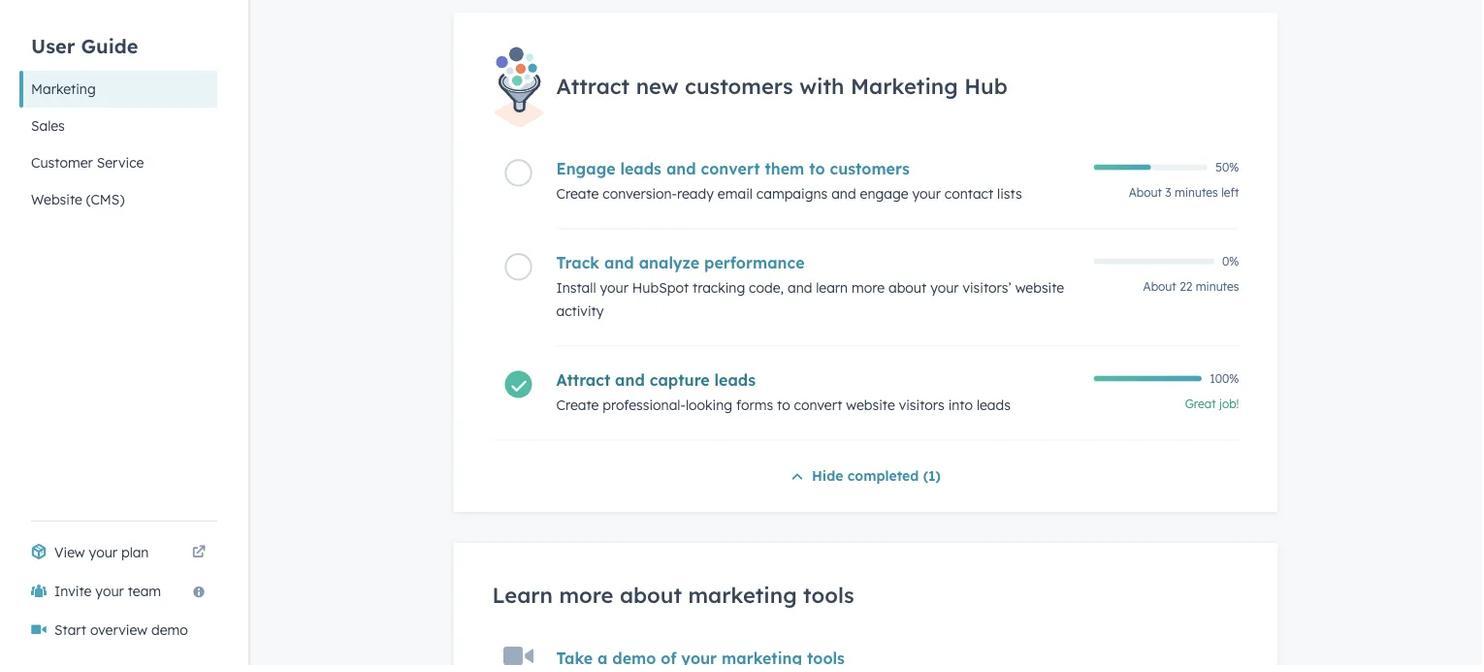 Task type: locate. For each thing, give the bounding box(es) containing it.
invite
[[54, 583, 92, 600]]

website right visitors'
[[1016, 279, 1065, 296]]

0 vertical spatial leads
[[621, 159, 662, 178]]

your left visitors'
[[931, 279, 959, 296]]

more right learn at the right of page
[[852, 279, 885, 296]]

1 vertical spatial create
[[557, 396, 599, 413]]

guide
[[81, 33, 138, 58]]

and
[[667, 159, 696, 178], [832, 185, 857, 202], [605, 253, 634, 272], [788, 279, 813, 296], [615, 370, 645, 390]]

completed
[[848, 467, 919, 484]]

team
[[128, 583, 161, 600]]

about left marketing
[[620, 582, 682, 609]]

0 vertical spatial more
[[852, 279, 885, 296]]

minutes
[[1175, 185, 1219, 199], [1196, 279, 1240, 294]]

create
[[557, 185, 599, 202], [557, 396, 599, 413]]

[object object] complete progress bar up about 3 minutes left
[[1094, 164, 1151, 170]]

to
[[810, 159, 826, 178], [777, 396, 791, 413]]

attract and capture leads create professional-looking forms to convert website visitors into leads
[[557, 370, 1011, 413]]

1 horizontal spatial convert
[[795, 396, 843, 413]]

0 horizontal spatial website
[[847, 396, 896, 413]]

[object object] complete progress bar up the great
[[1094, 376, 1203, 382]]

1 vertical spatial customers
[[830, 159, 910, 178]]

demo
[[151, 622, 188, 639]]

1 vertical spatial about
[[1144, 279, 1177, 294]]

(cms)
[[86, 191, 125, 208]]

about left 3
[[1129, 185, 1163, 199]]

to right forms
[[777, 396, 791, 413]]

1 horizontal spatial customers
[[830, 159, 910, 178]]

convert up email
[[701, 159, 760, 178]]

leads up forms
[[715, 370, 756, 390]]

track and analyze performance install your hubspot tracking code, and learn more about your visitors' website activity
[[557, 253, 1065, 319]]

1 create from the top
[[557, 185, 599, 202]]

attract left new
[[557, 72, 630, 99]]

about
[[1129, 185, 1163, 199], [1144, 279, 1177, 294]]

about 3 minutes left
[[1129, 185, 1240, 199]]

customer service button
[[19, 145, 217, 181]]

customer service
[[31, 154, 144, 171]]

convert
[[701, 159, 760, 178], [795, 396, 843, 413]]

invite your team
[[54, 583, 161, 600]]

and down track and analyze performance 'button' on the top
[[788, 279, 813, 296]]

customers right new
[[685, 72, 794, 99]]

1 vertical spatial convert
[[795, 396, 843, 413]]

marketing up sales
[[31, 81, 96, 98]]

1 horizontal spatial leads
[[715, 370, 756, 390]]

great job!
[[1186, 396, 1240, 411]]

view
[[54, 544, 85, 561]]

0 vertical spatial create
[[557, 185, 599, 202]]

plan
[[121, 544, 149, 561]]

1 vertical spatial attract
[[557, 370, 611, 390]]

[object object] complete progress bar for attract and capture leads
[[1094, 376, 1203, 382]]

minutes down 0%
[[1196, 279, 1240, 294]]

left
[[1222, 185, 1240, 199]]

website left visitors on the right bottom
[[847, 396, 896, 413]]

code,
[[749, 279, 784, 296]]

looking
[[686, 396, 733, 413]]

minutes right 3
[[1175, 185, 1219, 199]]

learn more about marketing tools
[[493, 582, 855, 609]]

convert down 'attract and capture leads' button
[[795, 396, 843, 413]]

attract and capture leads button
[[557, 370, 1083, 390]]

more
[[852, 279, 885, 296], [559, 582, 614, 609]]

0 vertical spatial attract
[[557, 72, 630, 99]]

marketing
[[851, 72, 959, 99], [31, 81, 96, 98]]

0 vertical spatial convert
[[701, 159, 760, 178]]

your left team
[[95, 583, 124, 600]]

2 attract from the top
[[557, 370, 611, 390]]

website (cms) button
[[19, 181, 217, 218]]

1 vertical spatial about
[[620, 582, 682, 609]]

2 link opens in a new window image from the top
[[192, 546, 206, 560]]

website inside attract and capture leads create professional-looking forms to convert website visitors into leads
[[847, 396, 896, 413]]

1 attract from the top
[[557, 72, 630, 99]]

attract inside attract and capture leads create professional-looking forms to convert website visitors into leads
[[557, 370, 611, 390]]

create inside engage leads and convert them to customers create conversion-ready email campaigns and engage your contact lists
[[557, 185, 599, 202]]

0 horizontal spatial more
[[559, 582, 614, 609]]

about right learn at the right of page
[[889, 279, 927, 296]]

2 [object object] complete progress bar from the top
[[1094, 376, 1203, 382]]

1 horizontal spatial about
[[889, 279, 927, 296]]

track and analyze performance button
[[557, 253, 1083, 272]]

leads right into
[[977, 396, 1011, 413]]

customers
[[685, 72, 794, 99], [830, 159, 910, 178]]

1 vertical spatial minutes
[[1196, 279, 1240, 294]]

attract up professional-
[[557, 370, 611, 390]]

0 vertical spatial about
[[889, 279, 927, 296]]

your right engage
[[913, 185, 941, 202]]

1 vertical spatial more
[[559, 582, 614, 609]]

0 horizontal spatial marketing
[[31, 81, 96, 98]]

create down engage
[[557, 185, 599, 202]]

more right "learn"
[[559, 582, 614, 609]]

to inside engage leads and convert them to customers create conversion-ready email campaigns and engage your contact lists
[[810, 159, 826, 178]]

your left plan
[[89, 544, 117, 561]]

0 vertical spatial [object object] complete progress bar
[[1094, 164, 1151, 170]]

1 horizontal spatial more
[[852, 279, 885, 296]]

attract
[[557, 72, 630, 99], [557, 370, 611, 390]]

them
[[765, 159, 805, 178]]

0 horizontal spatial about
[[620, 582, 682, 609]]

1 [object object] complete progress bar from the top
[[1094, 164, 1151, 170]]

0 vertical spatial to
[[810, 159, 826, 178]]

website
[[1016, 279, 1065, 296], [847, 396, 896, 413]]

to inside attract and capture leads create professional-looking forms to convert website visitors into leads
[[777, 396, 791, 413]]

about left 22
[[1144, 279, 1177, 294]]

into
[[949, 396, 973, 413]]

about for engage leads and convert them to customers
[[1129, 185, 1163, 199]]

marketing inside button
[[31, 81, 96, 98]]

overview
[[90, 622, 148, 639]]

marketing left hub
[[851, 72, 959, 99]]

1 vertical spatial to
[[777, 396, 791, 413]]

user guide
[[31, 33, 138, 58]]

0 horizontal spatial to
[[777, 396, 791, 413]]

sales button
[[19, 108, 217, 145]]

0 vertical spatial minutes
[[1175, 185, 1219, 199]]

1 horizontal spatial to
[[810, 159, 826, 178]]

about for track and analyze performance
[[1144, 279, 1177, 294]]

0 horizontal spatial leads
[[621, 159, 662, 178]]

your right install
[[600, 279, 629, 296]]

leads
[[621, 159, 662, 178], [715, 370, 756, 390], [977, 396, 1011, 413]]

0 horizontal spatial convert
[[701, 159, 760, 178]]

new
[[636, 72, 679, 99]]

1 vertical spatial website
[[847, 396, 896, 413]]

0 vertical spatial website
[[1016, 279, 1065, 296]]

1 horizontal spatial website
[[1016, 279, 1065, 296]]

link opens in a new window image
[[192, 542, 206, 565], [192, 546, 206, 560]]

convert inside attract and capture leads create professional-looking forms to convert website visitors into leads
[[795, 396, 843, 413]]

email
[[718, 185, 753, 202]]

contact
[[945, 185, 994, 202]]

2 horizontal spatial leads
[[977, 396, 1011, 413]]

to right them
[[810, 159, 826, 178]]

your inside button
[[95, 583, 124, 600]]

2 create from the top
[[557, 396, 599, 413]]

website
[[31, 191, 82, 208]]

(1)
[[924, 467, 941, 484]]

more inside track and analyze performance install your hubspot tracking code, and learn more about your visitors' website activity
[[852, 279, 885, 296]]

professional-
[[603, 396, 686, 413]]

performance
[[705, 253, 805, 272]]

marketing button
[[19, 71, 217, 108]]

sales
[[31, 117, 65, 134]]

2 vertical spatial leads
[[977, 396, 1011, 413]]

your
[[913, 185, 941, 202], [600, 279, 629, 296], [931, 279, 959, 296], [89, 544, 117, 561], [95, 583, 124, 600]]

leads up conversion-
[[621, 159, 662, 178]]

about inside track and analyze performance install your hubspot tracking code, and learn more about your visitors' website activity
[[889, 279, 927, 296]]

and up professional-
[[615, 370, 645, 390]]

[object object] complete progress bar
[[1094, 164, 1151, 170], [1094, 376, 1203, 382]]

about
[[889, 279, 927, 296], [620, 582, 682, 609]]

0 vertical spatial customers
[[685, 72, 794, 99]]

1 vertical spatial leads
[[715, 370, 756, 390]]

create left professional-
[[557, 396, 599, 413]]

start
[[54, 622, 86, 639]]

user guide views element
[[19, 0, 217, 218]]

engage
[[557, 159, 616, 178]]

1 vertical spatial [object object] complete progress bar
[[1094, 376, 1203, 382]]

0 vertical spatial about
[[1129, 185, 1163, 199]]

customers up engage
[[830, 159, 910, 178]]

3
[[1166, 185, 1172, 199]]



Task type: describe. For each thing, give the bounding box(es) containing it.
customer
[[31, 154, 93, 171]]

lists
[[998, 185, 1023, 202]]

start overview demo link
[[19, 611, 217, 650]]

tracking
[[693, 279, 746, 296]]

forms
[[737, 396, 774, 413]]

capture
[[650, 370, 710, 390]]

hubspot
[[633, 279, 689, 296]]

marketing
[[689, 582, 797, 609]]

view your plan
[[54, 544, 149, 561]]

minutes for track and analyze performance
[[1196, 279, 1240, 294]]

attract for attract and capture leads create professional-looking forms to convert website visitors into leads
[[557, 370, 611, 390]]

analyze
[[639, 253, 700, 272]]

and inside attract and capture leads create professional-looking forms to convert website visitors into leads
[[615, 370, 645, 390]]

hub
[[965, 72, 1008, 99]]

convert inside engage leads and convert them to customers create conversion-ready email campaigns and engage your contact lists
[[701, 159, 760, 178]]

hide completed (1) button
[[791, 464, 941, 489]]

0 horizontal spatial customers
[[685, 72, 794, 99]]

[object object] complete progress bar for engage leads and convert them to customers
[[1094, 164, 1151, 170]]

tools
[[804, 582, 855, 609]]

22
[[1180, 279, 1193, 294]]

50%
[[1216, 160, 1240, 175]]

visitors'
[[963, 279, 1012, 296]]

conversion-
[[603, 185, 678, 202]]

leads inside engage leads and convert them to customers create conversion-ready email campaigns and engage your contact lists
[[621, 159, 662, 178]]

start overview demo
[[54, 622, 188, 639]]

visitors
[[899, 396, 945, 413]]

hide completed (1)
[[812, 467, 941, 484]]

view your plan link
[[19, 534, 217, 573]]

activity
[[557, 302, 604, 319]]

about 22 minutes
[[1144, 279, 1240, 294]]

customers inside engage leads and convert them to customers create conversion-ready email campaigns and engage your contact lists
[[830, 159, 910, 178]]

and up ready
[[667, 159, 696, 178]]

engage leads and convert them to customers button
[[557, 159, 1083, 178]]

engage leads and convert them to customers create conversion-ready email campaigns and engage your contact lists
[[557, 159, 1023, 202]]

1 horizontal spatial marketing
[[851, 72, 959, 99]]

minutes for engage leads and convert them to customers
[[1175, 185, 1219, 199]]

track
[[557, 253, 600, 272]]

user
[[31, 33, 75, 58]]

attract new customers with marketing hub
[[557, 72, 1008, 99]]

invite your team button
[[19, 573, 217, 611]]

1 link opens in a new window image from the top
[[192, 542, 206, 565]]

and down engage leads and convert them to customers button
[[832, 185, 857, 202]]

ready
[[678, 185, 714, 202]]

with
[[800, 72, 845, 99]]

create inside attract and capture leads create professional-looking forms to convert website visitors into leads
[[557, 396, 599, 413]]

learn
[[493, 582, 553, 609]]

your inside engage leads and convert them to customers create conversion-ready email campaigns and engage your contact lists
[[913, 185, 941, 202]]

0%
[[1223, 254, 1240, 269]]

learn
[[817, 279, 848, 296]]

campaigns
[[757, 185, 828, 202]]

service
[[97, 154, 144, 171]]

attract for attract new customers with marketing hub
[[557, 72, 630, 99]]

100%
[[1210, 372, 1240, 386]]

job!
[[1220, 396, 1240, 411]]

engage
[[860, 185, 909, 202]]

website (cms)
[[31, 191, 125, 208]]

website inside track and analyze performance install your hubspot tracking code, and learn more about your visitors' website activity
[[1016, 279, 1065, 296]]

and right "track" at the top of the page
[[605, 253, 634, 272]]

install
[[557, 279, 596, 296]]

great
[[1186, 396, 1217, 411]]

hide
[[812, 467, 844, 484]]



Task type: vqa. For each thing, say whether or not it's contained in the screenshot.
bottommost THE WITH
no



